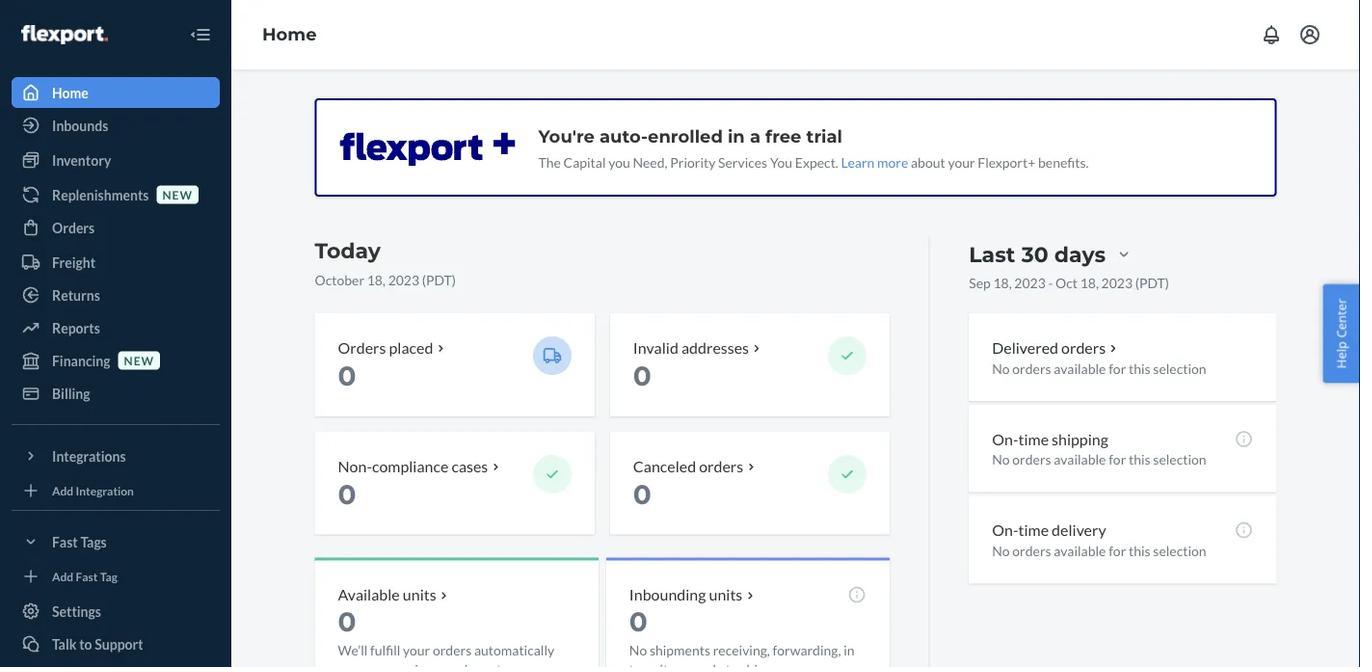 Task type: vqa. For each thing, say whether or not it's contained in the screenshot.
must
no



Task type: describe. For each thing, give the bounding box(es) containing it.
last
[[969, 241, 1015, 267]]

1 horizontal spatial your
[[435, 661, 462, 667]]

returns
[[52, 287, 100, 303]]

on-time shipping
[[992, 429, 1108, 448]]

we'll
[[338, 642, 368, 658]]

october
[[315, 271, 364, 288]]

shipments
[[650, 642, 710, 658]]

no down on-time delivery
[[992, 543, 1010, 559]]

0 for orders
[[338, 359, 356, 392]]

no orders available for this selection for shipping
[[992, 451, 1206, 468]]

you
[[770, 154, 792, 170]]

this for shipping
[[1129, 451, 1151, 468]]

talk
[[52, 636, 77, 652]]

on-time delivery
[[992, 521, 1106, 539]]

inbounding units
[[629, 585, 742, 604]]

inventory
[[464, 661, 521, 667]]

trial
[[806, 125, 842, 147]]

available
[[338, 585, 400, 604]]

freight
[[52, 254, 95, 270]]

fulfill
[[370, 642, 400, 658]]

delivery
[[1052, 521, 1106, 539]]

tags
[[80, 534, 107, 550]]

replenishments
[[52, 187, 149, 203]]

no down on-time shipping
[[992, 451, 1010, 468]]

learn more link
[[841, 154, 908, 170]]

units for available units
[[403, 585, 436, 604]]

last 30 days
[[969, 241, 1106, 267]]

help
[[1333, 341, 1350, 369]]

available units
[[338, 585, 436, 604]]

expect.
[[795, 154, 838, 170]]

delivered orders button
[[992, 336, 1121, 358]]

auto-
[[599, 125, 648, 147]]

about
[[911, 154, 945, 170]]

billing link
[[12, 378, 220, 409]]

center
[[1333, 298, 1350, 338]]

settings link
[[12, 596, 220, 627]]

automatically
[[474, 642, 554, 658]]

canceled orders
[[633, 456, 743, 475]]

integrations button
[[12, 441, 220, 471]]

1 horizontal spatial pdt
[[1139, 274, 1165, 291]]

the
[[538, 154, 561, 170]]

you're auto-enrolled in a free trial the capital you need, priority services you expect. learn more about your flexport+ benefits.
[[538, 125, 1089, 170]]

today
[[315, 238, 381, 264]]

fast tags button
[[12, 526, 220, 557]]

1 vertical spatial home link
[[12, 77, 220, 108]]

today october 18, 2023 ( pdt )
[[315, 238, 456, 288]]

fast inside add fast tag link
[[76, 569, 98, 583]]

settings
[[52, 603, 101, 619]]

more
[[877, 154, 908, 170]]

free
[[765, 125, 801, 147]]

non-
[[338, 456, 372, 475]]

non-compliance cases
[[338, 456, 488, 475]]

1 no orders available for this selection from the top
[[992, 360, 1206, 376]]

inventory link
[[12, 145, 220, 175]]

add for add integration
[[52, 483, 73, 497]]

pdt inside today october 18, 2023 ( pdt )
[[426, 271, 452, 288]]

a
[[750, 125, 761, 147]]

once
[[338, 661, 366, 667]]

( inside today october 18, 2023 ( pdt )
[[422, 271, 426, 288]]

open account menu image
[[1298, 23, 1322, 46]]

2023 inside today october 18, 2023 ( pdt )
[[388, 271, 419, 288]]

orders for orders placed
[[338, 338, 386, 357]]

selection for on-time shipping
[[1153, 451, 1206, 468]]

learn
[[841, 154, 875, 170]]

delivered
[[992, 338, 1058, 357]]

1 horizontal spatial 18,
[[993, 274, 1012, 291]]

18, inside today october 18, 2023 ( pdt )
[[367, 271, 385, 288]]

selection for on-time delivery
[[1153, 543, 1206, 559]]

1 horizontal spatial 2023
[[1014, 274, 1046, 291]]

to inside button
[[79, 636, 92, 652]]

1 for from the top
[[1109, 360, 1126, 376]]

open notifications image
[[1260, 23, 1283, 46]]

receive
[[389, 661, 432, 667]]

billing
[[52, 385, 90, 401]]

ship
[[741, 661, 765, 667]]

help center button
[[1323, 284, 1360, 383]]

inbounds link
[[12, 110, 220, 141]]

2 horizontal spatial 2023
[[1101, 274, 1133, 291]]

) inside today october 18, 2023 ( pdt )
[[452, 271, 456, 288]]

shipping
[[1052, 429, 1108, 448]]

1 horizontal spatial )
[[1165, 274, 1169, 291]]

talk to support button
[[12, 628, 220, 659]]

1 horizontal spatial home link
[[262, 24, 317, 45]]

1 vertical spatial home
[[52, 84, 89, 101]]

in inside you're auto-enrolled in a free trial the capital you need, priority services you expect. learn more about your flexport+ benefits.
[[728, 125, 745, 147]]

fast tags
[[52, 534, 107, 550]]

invalid
[[633, 338, 678, 357]]

integration
[[76, 483, 134, 497]]

addresses
[[681, 338, 749, 357]]

returns link
[[12, 280, 220, 310]]

0 for canceled
[[633, 478, 651, 511]]

add integration link
[[12, 479, 220, 502]]

inbounding
[[629, 585, 706, 604]]

placed
[[389, 338, 433, 357]]

or
[[674, 661, 687, 667]]



Task type: locate. For each thing, give the bounding box(es) containing it.
your right about
[[948, 154, 975, 170]]

add up settings
[[52, 569, 73, 583]]

close navigation image
[[189, 23, 212, 46]]

receiving,
[[713, 642, 770, 658]]

available for shipping
[[1054, 451, 1106, 468]]

orders right canceled
[[699, 456, 743, 475]]

flexport logo image
[[21, 25, 108, 44]]

1 time from the top
[[1018, 429, 1049, 448]]

18,
[[367, 271, 385, 288], [993, 274, 1012, 291], [1080, 274, 1099, 291]]

1 vertical spatial on-
[[992, 521, 1018, 539]]

time left delivery
[[1018, 521, 1049, 539]]

help center
[[1333, 298, 1350, 369]]

18, right oct
[[1080, 274, 1099, 291]]

3 this from the top
[[1129, 543, 1151, 559]]

(
[[422, 271, 426, 288], [1135, 274, 1139, 291]]

enrolled
[[648, 125, 723, 147]]

support
[[95, 636, 143, 652]]

3 available from the top
[[1054, 543, 1106, 559]]

time for shipping
[[1018, 429, 1049, 448]]

0 vertical spatial no orders available for this selection
[[992, 360, 1206, 376]]

for
[[1109, 360, 1126, 376], [1109, 451, 1126, 468], [1109, 543, 1126, 559]]

2023 left the -
[[1014, 274, 1046, 291]]

on- for on-time delivery
[[992, 521, 1018, 539]]

add fast tag link
[[12, 565, 220, 588]]

home link
[[262, 24, 317, 45], [12, 77, 220, 108]]

0 horizontal spatial pdt
[[426, 271, 452, 288]]

your inside you're auto-enrolled in a free trial the capital you need, priority services you expect. learn more about your flexport+ benefits.
[[948, 154, 975, 170]]

services
[[718, 154, 767, 170]]

0 down orders placed on the left of page
[[338, 359, 356, 392]]

1 selection from the top
[[1153, 360, 1206, 376]]

no orders available for this selection for delivery
[[992, 543, 1206, 559]]

no orders available for this selection down shipping
[[992, 451, 1206, 468]]

days
[[1054, 241, 1106, 267]]

30
[[1021, 241, 1048, 267]]

0 horizontal spatial orders
[[52, 219, 95, 236]]

0 vertical spatial to
[[79, 636, 92, 652]]

available
[[1054, 360, 1106, 376], [1054, 451, 1106, 468], [1054, 543, 1106, 559]]

fast left tag
[[76, 569, 98, 583]]

orders down on-time shipping
[[1012, 451, 1051, 468]]

on- left delivery
[[992, 521, 1018, 539]]

)
[[452, 271, 456, 288], [1165, 274, 1169, 291]]

fast inside fast tags dropdown button
[[52, 534, 78, 550]]

0 no shipments receiving, forwarding, in transit, or ready to ship
[[629, 605, 855, 667]]

1 vertical spatial to
[[726, 661, 738, 667]]

fast left tags
[[52, 534, 78, 550]]

add inside add integration 'link'
[[52, 483, 73, 497]]

available for delivery
[[1054, 543, 1106, 559]]

orders for orders
[[52, 219, 95, 236]]

ready
[[689, 661, 723, 667]]

in inside 0 no shipments receiving, forwarding, in transit, or ready to ship
[[844, 642, 855, 658]]

0 vertical spatial home
[[262, 24, 317, 45]]

1 available from the top
[[1054, 360, 1106, 376]]

0 for invalid
[[633, 359, 651, 392]]

your right receive
[[435, 661, 462, 667]]

new down reports link
[[124, 353, 154, 367]]

no up transit,
[[629, 642, 647, 658]]

0 vertical spatial for
[[1109, 360, 1126, 376]]

18, right sep
[[993, 274, 1012, 291]]

1 vertical spatial selection
[[1153, 451, 1206, 468]]

inbounds
[[52, 117, 108, 134]]

need,
[[633, 154, 668, 170]]

orders down delivered
[[1012, 360, 1051, 376]]

sep 18, 2023 - oct 18, 2023 ( pdt )
[[969, 274, 1169, 291]]

0 horizontal spatial (
[[422, 271, 426, 288]]

you
[[608, 154, 630, 170]]

1 vertical spatial orders
[[338, 338, 386, 357]]

0 horizontal spatial home link
[[12, 77, 220, 108]]

2 vertical spatial this
[[1129, 543, 1151, 559]]

units for inbounding units
[[709, 585, 742, 604]]

reports
[[52, 320, 100, 336]]

priority
[[670, 154, 716, 170]]

orders up freight
[[52, 219, 95, 236]]

2 available from the top
[[1054, 451, 1106, 468]]

home
[[262, 24, 317, 45], [52, 84, 89, 101]]

1 units from the left
[[403, 585, 436, 604]]

home link right close navigation icon
[[262, 24, 317, 45]]

no
[[992, 360, 1010, 376], [992, 451, 1010, 468], [992, 543, 1010, 559], [629, 642, 647, 658]]

1 vertical spatial this
[[1129, 451, 1151, 468]]

forwarding,
[[773, 642, 841, 658]]

for for on-time delivery
[[1109, 543, 1126, 559]]

tag
[[100, 569, 118, 583]]

compliance
[[372, 456, 449, 475]]

2023 right october
[[388, 271, 419, 288]]

integrations
[[52, 448, 126, 464]]

1 vertical spatial your
[[403, 642, 430, 658]]

2 time from the top
[[1018, 521, 1049, 539]]

3 for from the top
[[1109, 543, 1126, 559]]

0 horizontal spatial units
[[403, 585, 436, 604]]

reports link
[[12, 312, 220, 343]]

0 down inbounding in the bottom of the page
[[629, 605, 648, 638]]

time left shipping
[[1018, 429, 1049, 448]]

freight link
[[12, 247, 220, 278]]

1 vertical spatial time
[[1018, 521, 1049, 539]]

new for financing
[[124, 353, 154, 367]]

cases
[[452, 456, 488, 475]]

home link up inbounds link
[[12, 77, 220, 108]]

to right 'talk'
[[79, 636, 92, 652]]

available down delivered orders button
[[1054, 360, 1106, 376]]

0 up we'll
[[338, 605, 356, 638]]

1 on- from the top
[[992, 429, 1018, 448]]

to inside 0 no shipments receiving, forwarding, in transit, or ready to ship
[[726, 661, 738, 667]]

canceled
[[633, 456, 696, 475]]

2 horizontal spatial 18,
[[1080, 274, 1099, 291]]

no inside 0 no shipments receiving, forwarding, in transit, or ready to ship
[[629, 642, 647, 658]]

0 down canceled
[[633, 478, 651, 511]]

available down delivery
[[1054, 543, 1106, 559]]

talk to support
[[52, 636, 143, 652]]

no orders available for this selection down delivery
[[992, 543, 1206, 559]]

on- for on-time shipping
[[992, 429, 1018, 448]]

2 on- from the top
[[992, 521, 1018, 539]]

orders
[[52, 219, 95, 236], [338, 338, 386, 357]]

benefits.
[[1038, 154, 1089, 170]]

orders inside button
[[1061, 338, 1106, 357]]

available down shipping
[[1054, 451, 1106, 468]]

units up 0 we'll fulfill your orders automatically once we receive your inventory at the bottom of page
[[403, 585, 436, 604]]

0 vertical spatial new
[[162, 187, 193, 201]]

0 inside 0 we'll fulfill your orders automatically once we receive your inventory
[[338, 605, 356, 638]]

0
[[338, 359, 356, 392], [633, 359, 651, 392], [338, 478, 356, 511], [633, 478, 651, 511], [338, 605, 356, 638], [629, 605, 648, 638]]

inventory
[[52, 152, 111, 168]]

1 vertical spatial new
[[124, 353, 154, 367]]

0 down non-
[[338, 478, 356, 511]]

0 vertical spatial available
[[1054, 360, 1106, 376]]

2 vertical spatial for
[[1109, 543, 1126, 559]]

oct
[[1056, 274, 1078, 291]]

0 vertical spatial time
[[1018, 429, 1049, 448]]

2 for from the top
[[1109, 451, 1126, 468]]

pdt
[[426, 271, 452, 288], [1139, 274, 1165, 291]]

1 add from the top
[[52, 483, 73, 497]]

1 vertical spatial add
[[52, 569, 73, 583]]

add
[[52, 483, 73, 497], [52, 569, 73, 583]]

0 down invalid
[[633, 359, 651, 392]]

0 vertical spatial in
[[728, 125, 745, 147]]

0 vertical spatial your
[[948, 154, 975, 170]]

0 horizontal spatial 2023
[[388, 271, 419, 288]]

in
[[728, 125, 745, 147], [844, 642, 855, 658]]

2 selection from the top
[[1153, 451, 1206, 468]]

1 this from the top
[[1129, 360, 1151, 376]]

add inside add fast tag link
[[52, 569, 73, 583]]

orders down on-time delivery
[[1012, 543, 1051, 559]]

2 vertical spatial available
[[1054, 543, 1106, 559]]

add fast tag
[[52, 569, 118, 583]]

0 horizontal spatial in
[[728, 125, 745, 147]]

add integration
[[52, 483, 134, 497]]

0 vertical spatial add
[[52, 483, 73, 497]]

to
[[79, 636, 92, 652], [726, 661, 738, 667]]

your up receive
[[403, 642, 430, 658]]

0 vertical spatial home link
[[262, 24, 317, 45]]

0 vertical spatial fast
[[52, 534, 78, 550]]

2 units from the left
[[709, 585, 742, 604]]

1 horizontal spatial new
[[162, 187, 193, 201]]

orders link
[[12, 212, 220, 243]]

1 horizontal spatial orders
[[338, 338, 386, 357]]

0 horizontal spatial )
[[452, 271, 456, 288]]

financing
[[52, 352, 110, 369]]

orders up the "inventory"
[[433, 642, 472, 658]]

2 horizontal spatial your
[[948, 154, 975, 170]]

new up orders 'link' at the left of page
[[162, 187, 193, 201]]

orders right delivered
[[1061, 338, 1106, 357]]

this for delivery
[[1129, 543, 1151, 559]]

0 horizontal spatial your
[[403, 642, 430, 658]]

fast
[[52, 534, 78, 550], [76, 569, 98, 583]]

2 vertical spatial your
[[435, 661, 462, 667]]

orders inside 0 we'll fulfill your orders automatically once we receive your inventory
[[433, 642, 472, 658]]

home right close navigation icon
[[262, 24, 317, 45]]

1 horizontal spatial to
[[726, 661, 738, 667]]

orders placed
[[338, 338, 433, 357]]

0 we'll fulfill your orders automatically once we receive your inventory
[[338, 605, 554, 667]]

( up placed in the bottom left of the page
[[422, 271, 426, 288]]

1 vertical spatial in
[[844, 642, 855, 658]]

1 horizontal spatial units
[[709, 585, 742, 604]]

new
[[162, 187, 193, 201], [124, 353, 154, 367]]

selection
[[1153, 360, 1206, 376], [1153, 451, 1206, 468], [1153, 543, 1206, 559]]

transit,
[[629, 661, 671, 667]]

1 vertical spatial for
[[1109, 451, 1126, 468]]

0 vertical spatial this
[[1129, 360, 1151, 376]]

add left integration
[[52, 483, 73, 497]]

in right forwarding,
[[844, 642, 855, 658]]

0 vertical spatial orders
[[52, 219, 95, 236]]

pdt up placed in the bottom left of the page
[[426, 271, 452, 288]]

delivered orders
[[992, 338, 1106, 357]]

1 horizontal spatial home
[[262, 24, 317, 45]]

0 horizontal spatial new
[[124, 353, 154, 367]]

you're
[[538, 125, 595, 147]]

for for on-time shipping
[[1109, 451, 1126, 468]]

2 vertical spatial no orders available for this selection
[[992, 543, 1206, 559]]

0 horizontal spatial to
[[79, 636, 92, 652]]

home up inbounds
[[52, 84, 89, 101]]

flexport+
[[978, 154, 1035, 170]]

2023 down days
[[1101, 274, 1133, 291]]

no down delivered
[[992, 360, 1010, 376]]

0 vertical spatial selection
[[1153, 360, 1206, 376]]

pdt right oct
[[1139, 274, 1165, 291]]

invalid addresses
[[633, 338, 749, 357]]

to down receiving,
[[726, 661, 738, 667]]

3 selection from the top
[[1153, 543, 1206, 559]]

2 no orders available for this selection from the top
[[992, 451, 1206, 468]]

2 this from the top
[[1129, 451, 1151, 468]]

0 for non-
[[338, 478, 356, 511]]

0 horizontal spatial home
[[52, 84, 89, 101]]

18, right october
[[367, 271, 385, 288]]

1 vertical spatial no orders available for this selection
[[992, 451, 1206, 468]]

1 vertical spatial available
[[1054, 451, 1106, 468]]

orders left placed in the bottom left of the page
[[338, 338, 386, 357]]

0 vertical spatial on-
[[992, 429, 1018, 448]]

-
[[1048, 274, 1053, 291]]

1 horizontal spatial in
[[844, 642, 855, 658]]

1 vertical spatial fast
[[76, 569, 98, 583]]

on- left shipping
[[992, 429, 1018, 448]]

2 vertical spatial selection
[[1153, 543, 1206, 559]]

new for replenishments
[[162, 187, 193, 201]]

no orders available for this selection down delivered orders button
[[992, 360, 1206, 376]]

your
[[948, 154, 975, 170], [403, 642, 430, 658], [435, 661, 462, 667]]

3 no orders available for this selection from the top
[[992, 543, 1206, 559]]

orders inside 'link'
[[52, 219, 95, 236]]

( right oct
[[1135, 274, 1139, 291]]

capital
[[563, 154, 606, 170]]

add for add fast tag
[[52, 569, 73, 583]]

1 horizontal spatial (
[[1135, 274, 1139, 291]]

no orders available for this selection
[[992, 360, 1206, 376], [992, 451, 1206, 468], [992, 543, 1206, 559]]

0 horizontal spatial 18,
[[367, 271, 385, 288]]

0 inside 0 no shipments receiving, forwarding, in transit, or ready to ship
[[629, 605, 648, 638]]

units up 0 no shipments receiving, forwarding, in transit, or ready to ship
[[709, 585, 742, 604]]

we
[[369, 661, 386, 667]]

2 add from the top
[[52, 569, 73, 583]]

in left a
[[728, 125, 745, 147]]

sep
[[969, 274, 991, 291]]

time for delivery
[[1018, 521, 1049, 539]]



